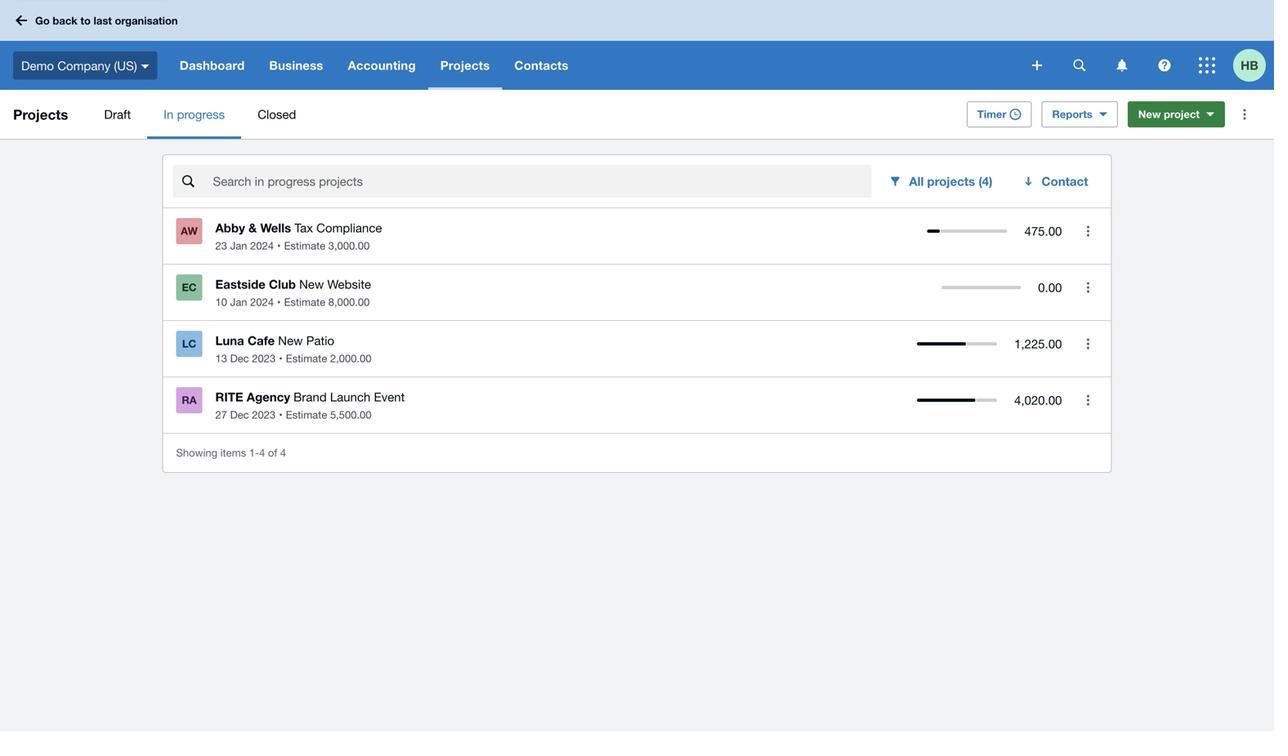 Task type: vqa. For each thing, say whether or not it's contained in the screenshot.
fulfill
no



Task type: locate. For each thing, give the bounding box(es) containing it.
timer button
[[967, 101, 1032, 128]]

1 horizontal spatial 4
[[280, 447, 286, 460]]

hb button
[[1234, 41, 1275, 90]]

estimate down patio
[[286, 352, 327, 365]]

more options image for club
[[1073, 272, 1105, 304]]

1 more options image from the top
[[1073, 215, 1105, 248]]

2024
[[250, 240, 274, 252], [250, 296, 274, 309]]

23
[[215, 240, 227, 252]]

2 4 from the left
[[280, 447, 286, 460]]

estimate inside abby & wells tax compliance 23 jan 2024 • estimate 3,000.00
[[284, 240, 326, 252]]

more options image
[[1073, 215, 1105, 248], [1073, 328, 1105, 361]]

(4)
[[979, 174, 993, 189]]

4 right of
[[280, 447, 286, 460]]

banner containing dashboard
[[0, 0, 1275, 90]]

jan right 10 on the top left of page
[[230, 296, 247, 309]]

1 vertical spatial jan
[[230, 296, 247, 309]]

svg image up new project
[[1159, 59, 1171, 72]]

more options image for agency
[[1073, 384, 1105, 417]]

1 2024 from the top
[[250, 240, 274, 252]]

draft
[[104, 107, 131, 121]]

0 horizontal spatial svg image
[[1033, 61, 1043, 70]]

• down "agency"
[[279, 409, 283, 422]]

dec right 13 at the top left of the page
[[230, 352, 249, 365]]

showing items 1-4 of 4
[[176, 447, 286, 460]]

1 horizontal spatial projects
[[441, 58, 490, 73]]

draft link
[[88, 90, 147, 139]]

brand
[[294, 390, 327, 404]]

hb
[[1242, 58, 1259, 73]]

5,500.00
[[330, 409, 372, 422]]

contact
[[1042, 174, 1089, 189]]

contacts button
[[502, 41, 581, 90]]

1 vertical spatial new
[[299, 277, 324, 292]]

jan
[[230, 240, 247, 252], [230, 296, 247, 309]]

2 more options image from the top
[[1073, 328, 1105, 361]]

2 2023 from the top
[[252, 409, 276, 422]]

27
[[215, 409, 227, 422]]

2024 down club
[[250, 296, 274, 309]]

compliance
[[317, 221, 382, 235]]

8,000.00
[[329, 296, 370, 309]]

svg image inside go back to last organisation "link"
[[16, 15, 27, 26]]

2 vertical spatial new
[[278, 334, 303, 348]]

contact button
[[1013, 165, 1102, 198]]

banner
[[0, 0, 1275, 90]]

accounting button
[[336, 41, 428, 90]]

estimate down club
[[284, 296, 326, 309]]

• down wells
[[277, 240, 281, 252]]

go back to last organisation
[[35, 14, 178, 27]]

estimate
[[284, 240, 326, 252], [284, 296, 326, 309], [286, 352, 327, 365], [286, 409, 327, 422]]

1,225.00
[[1015, 337, 1063, 351]]

dec inside rite agency brand launch event 27 dec 2023 • estimate 5,500.00
[[230, 409, 249, 422]]

1 vertical spatial projects
[[13, 106, 68, 123]]

lc
[[182, 338, 196, 350]]

new inside new project popup button
[[1139, 108, 1162, 121]]

estimate down brand
[[286, 409, 327, 422]]

new project button
[[1128, 101, 1226, 128]]

0 horizontal spatial 4
[[259, 447, 265, 460]]

0 vertical spatial 2024
[[250, 240, 274, 252]]

all projects (4)
[[910, 174, 993, 189]]

1 dec from the top
[[230, 352, 249, 365]]

0 vertical spatial projects
[[441, 58, 490, 73]]

demo
[[21, 58, 54, 73]]

new inside luna cafe new patio 13 dec 2023 • estimate 2,000.00
[[278, 334, 303, 348]]

1 vertical spatial more options image
[[1073, 328, 1105, 361]]

more options image down hb
[[1229, 98, 1262, 131]]

1 4 from the left
[[259, 447, 265, 460]]

• inside luna cafe new patio 13 dec 2023 • estimate 2,000.00
[[279, 352, 283, 365]]

1 vertical spatial 2024
[[250, 296, 274, 309]]

new left project
[[1139, 108, 1162, 121]]

jan right 23
[[230, 240, 247, 252]]

go
[[35, 14, 50, 27]]

projects button
[[428, 41, 502, 90]]

• down club
[[277, 296, 281, 309]]

1 jan from the top
[[230, 240, 247, 252]]

more options image right 4,020.00
[[1073, 384, 1105, 417]]

4
[[259, 447, 265, 460], [280, 447, 286, 460]]

0 vertical spatial jan
[[230, 240, 247, 252]]

more options image right 1,225.00 on the right top of the page
[[1073, 328, 1105, 361]]

more options image
[[1229, 98, 1262, 131], [1073, 272, 1105, 304], [1073, 384, 1105, 417]]

cafe
[[248, 334, 275, 348]]

projects left contacts dropdown button at the left of the page
[[441, 58, 490, 73]]

dec
[[230, 352, 249, 365], [230, 409, 249, 422]]

2 dec from the top
[[230, 409, 249, 422]]

2 vertical spatial more options image
[[1073, 384, 1105, 417]]

2023
[[252, 352, 276, 365], [252, 409, 276, 422]]

1 2023 from the top
[[252, 352, 276, 365]]

Search in progress projects search field
[[211, 166, 872, 197]]

more options image right 0.00
[[1073, 272, 1105, 304]]

eastside club new website 10 jan 2024 • estimate 8,000.00
[[215, 277, 371, 309]]

new right club
[[299, 277, 324, 292]]

svg image
[[16, 15, 27, 26], [1074, 59, 1086, 72], [1159, 59, 1171, 72], [141, 64, 149, 68]]

estimate inside rite agency brand launch event 27 dec 2023 • estimate 5,500.00
[[286, 409, 327, 422]]

2024 down the &
[[250, 240, 274, 252]]

all projects (4) button
[[879, 165, 1006, 198]]

more options image right 475.00
[[1073, 215, 1105, 248]]

1 vertical spatial 2023
[[252, 409, 276, 422]]

• inside eastside club new website 10 jan 2024 • estimate 8,000.00
[[277, 296, 281, 309]]

• up "agency"
[[279, 352, 283, 365]]

2 jan from the top
[[230, 296, 247, 309]]

svg image right (us)
[[141, 64, 149, 68]]

in
[[164, 107, 174, 121]]

business button
[[257, 41, 336, 90]]

new
[[1139, 108, 1162, 121], [299, 277, 324, 292], [278, 334, 303, 348]]

company
[[57, 58, 111, 73]]

1 horizontal spatial svg image
[[1118, 59, 1128, 72]]

wells
[[260, 221, 291, 236]]

reports
[[1053, 108, 1093, 121]]

•
[[277, 240, 281, 252], [277, 296, 281, 309], [279, 352, 283, 365], [279, 409, 283, 422]]

svg image left "go"
[[16, 15, 27, 26]]

2023 inside rite agency brand launch event 27 dec 2023 • estimate 5,500.00
[[252, 409, 276, 422]]

0 horizontal spatial projects
[[13, 106, 68, 123]]

2023 down "agency"
[[252, 409, 276, 422]]

estimate down tax in the top of the page
[[284, 240, 326, 252]]

2023 down 'cafe'
[[252, 352, 276, 365]]

dec right '27'
[[230, 409, 249, 422]]

1-
[[249, 447, 259, 460]]

business
[[269, 58, 324, 73]]

projects down demo
[[13, 106, 68, 123]]

0 vertical spatial 2023
[[252, 352, 276, 365]]

projects
[[441, 58, 490, 73], [13, 106, 68, 123]]

10
[[215, 296, 227, 309]]

0 vertical spatial more options image
[[1073, 215, 1105, 248]]

accounting
[[348, 58, 416, 73]]

0 vertical spatial new
[[1139, 108, 1162, 121]]

2 2024 from the top
[[250, 296, 274, 309]]

project
[[1165, 108, 1201, 121]]

dashboard
[[180, 58, 245, 73]]

ec
[[182, 281, 197, 294]]

svg image
[[1200, 57, 1216, 74], [1118, 59, 1128, 72], [1033, 61, 1043, 70]]

3,000.00
[[329, 240, 370, 252]]

jan inside eastside club new website 10 jan 2024 • estimate 8,000.00
[[230, 296, 247, 309]]

new inside eastside club new website 10 jan 2024 • estimate 8,000.00
[[299, 277, 324, 292]]

aw
[[181, 225, 198, 238]]

4 left of
[[259, 447, 265, 460]]

1 vertical spatial more options image
[[1073, 272, 1105, 304]]

0 vertical spatial dec
[[230, 352, 249, 365]]

event
[[374, 390, 405, 404]]

1 vertical spatial dec
[[230, 409, 249, 422]]

new right 'cafe'
[[278, 334, 303, 348]]

timer
[[978, 108, 1007, 121]]

projects inside projects popup button
[[441, 58, 490, 73]]



Task type: describe. For each thing, give the bounding box(es) containing it.
rite
[[215, 390, 243, 405]]

last
[[94, 14, 112, 27]]

2,000.00
[[330, 352, 372, 365]]

in progress link
[[147, 90, 241, 139]]

eastside
[[215, 277, 266, 292]]

0.00
[[1039, 281, 1063, 295]]

launch
[[330, 390, 371, 404]]

go back to last organisation link
[[10, 6, 188, 35]]

showing
[[176, 447, 218, 460]]

more options image for new
[[1073, 328, 1105, 361]]

patio
[[306, 334, 335, 348]]

2 horizontal spatial svg image
[[1200, 57, 1216, 74]]

4,020.00
[[1015, 393, 1063, 408]]

&
[[249, 221, 257, 236]]

back
[[53, 14, 77, 27]]

reports button
[[1042, 101, 1119, 128]]

luna cafe new patio 13 dec 2023 • estimate 2,000.00
[[215, 334, 372, 365]]

in progress
[[164, 107, 225, 121]]

(us)
[[114, 58, 137, 73]]

ra
[[182, 394, 197, 407]]

of
[[268, 447, 277, 460]]

demo company (us) button
[[0, 41, 167, 90]]

475.00
[[1025, 224, 1063, 238]]

tax
[[295, 221, 313, 235]]

more options image for wells
[[1073, 215, 1105, 248]]

2024 inside eastside club new website 10 jan 2024 • estimate 8,000.00
[[250, 296, 274, 309]]

2024 inside abby & wells tax compliance 23 jan 2024 • estimate 3,000.00
[[250, 240, 274, 252]]

projects
[[928, 174, 976, 189]]

organisation
[[115, 14, 178, 27]]

2023 inside luna cafe new patio 13 dec 2023 • estimate 2,000.00
[[252, 352, 276, 365]]

rite agency brand launch event 27 dec 2023 • estimate 5,500.00
[[215, 390, 405, 422]]

items
[[221, 447, 246, 460]]

contacts
[[515, 58, 569, 73]]

to
[[80, 14, 91, 27]]

progress
[[177, 107, 225, 121]]

closed
[[258, 107, 296, 121]]

svg image up reports popup button
[[1074, 59, 1086, 72]]

• inside rite agency brand launch event 27 dec 2023 • estimate 5,500.00
[[279, 409, 283, 422]]

0 vertical spatial more options image
[[1229, 98, 1262, 131]]

demo company (us)
[[21, 58, 137, 73]]

all
[[910, 174, 924, 189]]

abby
[[215, 221, 245, 236]]

dashboard link
[[167, 41, 257, 90]]

website
[[328, 277, 371, 292]]

abby & wells tax compliance 23 jan 2024 • estimate 3,000.00
[[215, 221, 382, 252]]

estimate inside luna cafe new patio 13 dec 2023 • estimate 2,000.00
[[286, 352, 327, 365]]

new project
[[1139, 108, 1201, 121]]

new for luna cafe
[[278, 334, 303, 348]]

closed link
[[241, 90, 313, 139]]

• inside abby & wells tax compliance 23 jan 2024 • estimate 3,000.00
[[277, 240, 281, 252]]

jan inside abby & wells tax compliance 23 jan 2024 • estimate 3,000.00
[[230, 240, 247, 252]]

dec inside luna cafe new patio 13 dec 2023 • estimate 2,000.00
[[230, 352, 249, 365]]

svg image inside the demo company (us) popup button
[[141, 64, 149, 68]]

new for eastside club
[[299, 277, 324, 292]]

agency
[[247, 390, 290, 405]]

estimate inside eastside club new website 10 jan 2024 • estimate 8,000.00
[[284, 296, 326, 309]]

club
[[269, 277, 296, 292]]

luna
[[215, 334, 244, 348]]

13
[[215, 352, 227, 365]]



